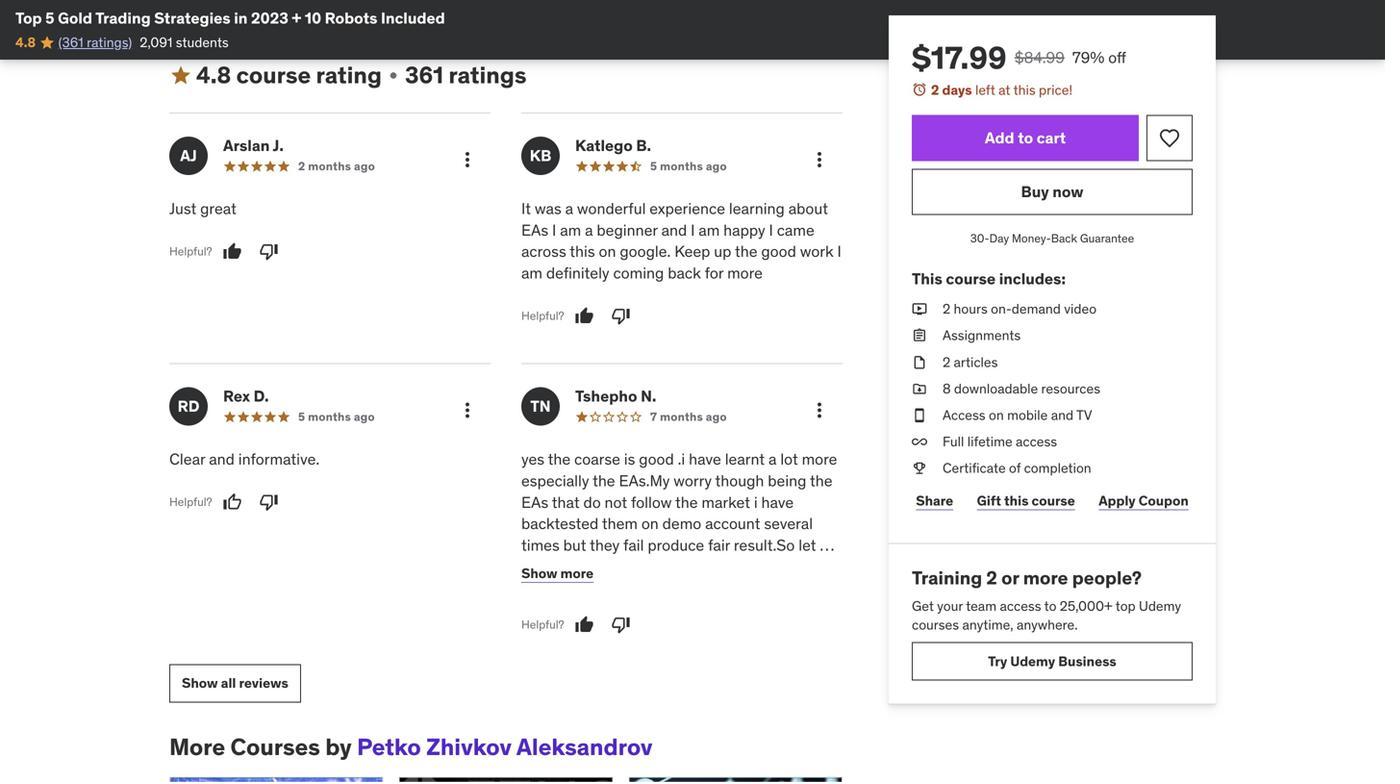Task type: describe. For each thing, give the bounding box(es) containing it.
+
[[292, 8, 302, 28]]

team
[[966, 598, 997, 615]]

10
[[305, 8, 321, 28]]

mark review by tshepho n. as unhelpful image
[[612, 615, 631, 635]]

2 for 2 hours on-demand video
[[943, 300, 951, 318]]

is
[[624, 449, 636, 469]]

them.
[[747, 557, 786, 577]]

good inside the it was a wonderful experience learning about eas i am a beginner and i am happy i came across this on google. keep up the good work i am definitely coming back for more
[[762, 242, 797, 262]]

this
[[912, 269, 943, 289]]

do
[[584, 493, 601, 512]]

clear
[[169, 449, 205, 469]]

it
[[522, 199, 531, 218]]

30-
[[971, 231, 990, 246]]

business
[[1059, 653, 1117, 670]]

show all reviews
[[182, 675, 289, 692]]

google.
[[620, 242, 671, 262]]

2 horizontal spatial am
[[699, 220, 720, 240]]

helpful? left undo mark review by tshepho n. as helpful icon
[[522, 618, 565, 632]]

informative.
[[238, 449, 320, 469]]

2 months ago
[[298, 159, 375, 174]]

on inside the it was a wonderful experience learning about eas i am a beginner and i am happy i came across this on google. keep up the good work i am definitely coming back for more
[[599, 242, 616, 262]]

mark review by arslan j. as unhelpful image
[[259, 242, 279, 261]]

lot
[[781, 449, 799, 469]]

(361 ratings)
[[58, 34, 132, 51]]

definitely
[[547, 263, 610, 283]]

ago for b.
[[706, 159, 727, 174]]

kb
[[530, 146, 552, 165]]

i inside 'so let me ask about tp and sl  can i adjust them.'
[[693, 557, 697, 577]]

but
[[564, 536, 587, 555]]

gift this course
[[977, 492, 1076, 509]]

your
[[938, 598, 963, 615]]

yes the coarse is good .i have learnt a lot more especially the eas.my worry though being the eas  that do not  follow the market i have backtested them on demo account several times but they fail produce fair result.
[[522, 449, 838, 555]]

rex
[[223, 386, 250, 406]]

the up demo
[[676, 493, 698, 512]]

mark review by rex d. as helpful image
[[223, 493, 242, 512]]

about inside 'so let me ask about tp and sl  can i adjust them.'
[[549, 557, 589, 577]]

months for j.
[[308, 159, 351, 174]]

1 vertical spatial udemy
[[1011, 653, 1056, 670]]

training 2 or more people? get your team access to 25,000+ top udemy courses anytime, anywhere.
[[912, 567, 1182, 634]]

top 5 gold trading strategies in 2023 + 10 robots included
[[15, 8, 445, 28]]

2 for 2 days left at this price!
[[932, 81, 940, 99]]

all
[[221, 675, 236, 692]]

1 horizontal spatial a
[[585, 220, 593, 240]]

helpful? for it was a wonderful experience learning about eas i am a beginner and i am happy i came across this on google. keep up the good work i am definitely coming back for more
[[522, 309, 565, 323]]

of
[[1010, 460, 1021, 477]]

tshepho n.
[[576, 386, 657, 406]]

2 horizontal spatial on
[[989, 407, 1004, 424]]

buy now button
[[912, 169, 1193, 215]]

for
[[705, 263, 724, 283]]

ago for j.
[[354, 159, 375, 174]]

and inside the it was a wonderful experience learning about eas i am a beginner and i am happy i came across this on google. keep up the good work i am definitely coming back for more
[[662, 220, 687, 240]]

trading
[[95, 8, 151, 28]]

add to cart
[[985, 128, 1067, 148]]

petko
[[357, 733, 421, 762]]

i inside the yes the coarse is good .i have learnt a lot more especially the eas.my worry though being the eas  that do not  follow the market i have backtested them on demo account several times but they fail produce fair result.
[[754, 493, 758, 512]]

let
[[799, 536, 817, 555]]

fail
[[624, 536, 644, 555]]

to inside training 2 or more people? get your team access to 25,000+ top udemy courses anytime, anywhere.
[[1045, 598, 1057, 615]]

share button
[[912, 482, 958, 520]]

zhivkov
[[426, 733, 512, 762]]

demand
[[1012, 300, 1061, 318]]

anywhere.
[[1017, 617, 1078, 634]]

apply
[[1099, 492, 1136, 509]]

assignments
[[943, 327, 1021, 344]]

demo
[[663, 514, 702, 534]]

courses
[[912, 617, 960, 634]]

get
[[912, 598, 934, 615]]

produce
[[648, 536, 705, 555]]

more inside the yes the coarse is good .i have learnt a lot more especially the eas.my worry though being the eas  that do not  follow the market i have backtested them on demo account several times but they fail produce fair result.
[[802, 449, 838, 469]]

undo mark review by tshepho n. as helpful image
[[575, 615, 594, 635]]

b.
[[636, 136, 652, 155]]

more inside training 2 or more people? get your team access to 25,000+ top udemy courses anytime, anywhere.
[[1024, 567, 1069, 590]]

rd
[[178, 396, 200, 416]]

courses
[[231, 733, 320, 762]]

off
[[1109, 48, 1127, 67]]

follow
[[631, 493, 672, 512]]

ask
[[522, 557, 546, 577]]

additional actions for review by arslan j. image
[[456, 148, 479, 171]]

xsmall image for access on mobile and tv
[[912, 406, 928, 425]]

months for n.
[[660, 410, 703, 424]]

undo mark review by katlego b. as helpful image
[[575, 307, 594, 326]]

5 months ago for katlego b.
[[651, 159, 727, 174]]

ago for n.
[[706, 410, 727, 424]]

though
[[716, 471, 765, 491]]

more courses by petko zhivkov aleksandrov
[[169, 733, 653, 762]]

gift this course link
[[973, 482, 1080, 520]]

2 for 2 articles
[[943, 353, 951, 371]]

xsmall image for certificate
[[912, 459, 928, 478]]

undo mark review by arslan j. as helpful image
[[223, 242, 242, 261]]

articles
[[954, 353, 998, 371]]

buy
[[1022, 182, 1050, 202]]

additional actions for review by katlego b. image
[[808, 148, 832, 171]]

7 months ago
[[651, 410, 727, 424]]

0 horizontal spatial have
[[689, 449, 722, 469]]

back
[[668, 263, 701, 283]]

8
[[943, 380, 951, 397]]

just great
[[169, 199, 237, 218]]

tp
[[592, 557, 610, 577]]

show more button
[[522, 555, 594, 593]]

just
[[169, 199, 197, 218]]

learning
[[729, 199, 785, 218]]

5 for it was a wonderful experience learning about eas i am a beginner and i am happy i came across this on google. keep up the good work i am definitely coming back for more
[[651, 159, 658, 174]]

0 horizontal spatial 5
[[45, 8, 54, 28]]

4.8 for 4.8
[[15, 34, 36, 51]]

1 horizontal spatial have
[[762, 493, 794, 512]]

add
[[985, 128, 1015, 148]]

ratings)
[[87, 34, 132, 51]]

on inside the yes the coarse is good .i have learnt a lot more especially the eas.my worry though being the eas  that do not  follow the market i have backtested them on demo account several times but they fail produce fair result.
[[642, 514, 659, 534]]

worry
[[674, 471, 712, 491]]

access on mobile and tv
[[943, 407, 1093, 424]]

additional actions for review by tshepho n. image
[[808, 399, 832, 422]]

the inside the it was a wonderful experience learning about eas i am a beginner and i am happy i came across this on google. keep up the good work i am definitely coming back for more
[[735, 242, 758, 262]]

months for b.
[[660, 159, 703, 174]]

mark review by rex d. as unhelpful image
[[259, 493, 279, 512]]

yes
[[522, 449, 545, 469]]

79%
[[1073, 48, 1105, 67]]

i left came
[[769, 220, 774, 240]]

coarse
[[575, 449, 621, 469]]

several
[[764, 514, 813, 534]]

and inside 'so let me ask about tp and sl  can i adjust them.'
[[614, 557, 640, 577]]

i down was
[[552, 220, 557, 240]]

apply coupon
[[1099, 492, 1189, 509]]

top
[[1116, 598, 1136, 615]]

more inside button
[[561, 565, 594, 582]]

more inside the it was a wonderful experience learning about eas i am a beginner and i am happy i came across this on google. keep up the good work i am definitely coming back for more
[[728, 263, 763, 283]]

mark review by katlego b. as unhelpful image
[[612, 307, 631, 326]]

xsmall image left 361
[[386, 68, 401, 83]]

access
[[943, 407, 986, 424]]

full lifetime access
[[943, 433, 1058, 450]]



Task type: vqa. For each thing, say whether or not it's contained in the screenshot.
$19.99
no



Task type: locate. For each thing, give the bounding box(es) containing it.
show down times
[[522, 565, 558, 582]]

left
[[976, 81, 996, 99]]

0 vertical spatial eas
[[522, 220, 549, 240]]

tshepho
[[576, 386, 638, 406]]

or
[[1002, 567, 1020, 590]]

access inside training 2 or more people? get your team access to 25,000+ top udemy courses anytime, anywhere.
[[1000, 598, 1042, 615]]

1 eas from the top
[[522, 220, 549, 240]]

5 right top
[[45, 8, 54, 28]]

1 vertical spatial about
[[549, 557, 589, 577]]

times
[[522, 536, 560, 555]]

0 vertical spatial a
[[566, 199, 574, 218]]

months up informative.
[[308, 410, 351, 424]]

0 vertical spatial this
[[1014, 81, 1036, 99]]

xsmall image for 2
[[912, 300, 928, 319]]

2023
[[251, 8, 289, 28]]

the down happy
[[735, 242, 758, 262]]

0 horizontal spatial 4.8
[[15, 34, 36, 51]]

i up keep
[[691, 220, 695, 240]]

eas down especially
[[522, 493, 549, 512]]

4.8 for 4.8 course rating
[[196, 61, 231, 90]]

more down but
[[561, 565, 594, 582]]

beginner
[[597, 220, 658, 240]]

1 vertical spatial access
[[1000, 598, 1042, 615]]

1 vertical spatial show
[[182, 675, 218, 692]]

have
[[689, 449, 722, 469], [762, 493, 794, 512]]

1 vertical spatial on
[[989, 407, 1004, 424]]

account
[[706, 514, 761, 534]]

and down fail
[[614, 557, 640, 577]]

about inside the it was a wonderful experience learning about eas i am a beginner and i am happy i came across this on google. keep up the good work i am definitely coming back for more
[[789, 199, 829, 218]]

1 horizontal spatial show
[[522, 565, 558, 582]]

great
[[200, 199, 237, 218]]

1 horizontal spatial 5
[[298, 410, 305, 424]]

4.8 course rating
[[196, 61, 382, 90]]

about down but
[[549, 557, 589, 577]]

udemy
[[1140, 598, 1182, 615], [1011, 653, 1056, 670]]

to up anywhere.
[[1045, 598, 1057, 615]]

2 xsmall image from the top
[[912, 353, 928, 372]]

guarantee
[[1081, 231, 1135, 246]]

4.8 down top
[[15, 34, 36, 51]]

2 vertical spatial course
[[1032, 492, 1076, 509]]

2 vertical spatial 5
[[298, 410, 305, 424]]

helpful? left mark review by rex d. as helpful image
[[169, 495, 212, 510]]

2 horizontal spatial course
[[1032, 492, 1076, 509]]

xsmall image
[[912, 326, 928, 345], [912, 353, 928, 372], [912, 406, 928, 425]]

tv
[[1077, 407, 1093, 424]]

clear and informative.
[[169, 449, 320, 469]]

on down beginner
[[599, 242, 616, 262]]

0 horizontal spatial to
[[1018, 128, 1034, 148]]

to left cart
[[1018, 128, 1034, 148]]

market
[[702, 493, 751, 512]]

0 vertical spatial about
[[789, 199, 829, 218]]

sl
[[644, 557, 661, 577]]

0 horizontal spatial udemy
[[1011, 653, 1056, 670]]

1 vertical spatial course
[[946, 269, 996, 289]]

0 vertical spatial on
[[599, 242, 616, 262]]

on down follow
[[642, 514, 659, 534]]

xsmall image down this
[[912, 300, 928, 319]]

more right for
[[728, 263, 763, 283]]

and down experience at the top of page
[[662, 220, 687, 240]]

katlego b.
[[576, 136, 652, 155]]

a left lot
[[769, 449, 777, 469]]

additional actions for review by rex d. image
[[456, 399, 479, 422]]

access down mobile
[[1016, 433, 1058, 450]]

0 vertical spatial 5 months ago
[[651, 159, 727, 174]]

full
[[943, 433, 965, 450]]

so
[[777, 536, 795, 555]]

helpful? left "undo mark review by arslan j. as helpful" image
[[169, 244, 212, 259]]

more right or
[[1024, 567, 1069, 590]]

0 horizontal spatial am
[[522, 263, 543, 283]]

course up hours
[[946, 269, 996, 289]]

2 inside training 2 or more people? get your team access to 25,000+ top udemy courses anytime, anywhere.
[[987, 567, 998, 590]]

361
[[405, 61, 444, 90]]

this inside the it was a wonderful experience learning about eas i am a beginner and i am happy i came across this on google. keep up the good work i am definitely coming back for more
[[570, 242, 595, 262]]

2 vertical spatial xsmall image
[[912, 406, 928, 425]]

mobile
[[1008, 407, 1048, 424]]

good down came
[[762, 242, 797, 262]]

xsmall image down this
[[912, 326, 928, 345]]

have down being
[[762, 493, 794, 512]]

udemy right try
[[1011, 653, 1056, 670]]

3 xsmall image from the top
[[912, 406, 928, 425]]

course down 2023
[[236, 61, 311, 90]]

am up 'up'
[[699, 220, 720, 240]]

buy now
[[1022, 182, 1084, 202]]

up
[[714, 242, 732, 262]]

helpful? for just great
[[169, 244, 212, 259]]

course for this
[[946, 269, 996, 289]]

fair
[[708, 536, 731, 555]]

0 horizontal spatial a
[[566, 199, 574, 218]]

0 vertical spatial have
[[689, 449, 722, 469]]

back
[[1052, 231, 1078, 246]]

at
[[999, 81, 1011, 99]]

access
[[1016, 433, 1058, 450], [1000, 598, 1042, 615]]

2 vertical spatial on
[[642, 514, 659, 534]]

4.8 right medium "image" on the left top of the page
[[196, 61, 231, 90]]

xsmall image left "full"
[[912, 433, 928, 452]]

0 horizontal spatial i
[[693, 557, 697, 577]]

0 vertical spatial i
[[754, 493, 758, 512]]

included
[[381, 8, 445, 28]]

try udemy business
[[989, 653, 1117, 670]]

this up definitely
[[570, 242, 595, 262]]

good inside the yes the coarse is good .i have learnt a lot more especially the eas.my worry though being the eas  that do not  follow the market i have backtested them on demo account several times but they fail produce fair result.
[[639, 449, 674, 469]]

medium image
[[169, 64, 192, 87]]

1 horizontal spatial about
[[789, 199, 829, 218]]

8 downloadable resources
[[943, 380, 1101, 397]]

access down or
[[1000, 598, 1042, 615]]

1 horizontal spatial 5 months ago
[[651, 159, 727, 174]]

xsmall image
[[386, 68, 401, 83], [912, 300, 928, 319], [912, 380, 928, 398], [912, 433, 928, 452], [912, 459, 928, 478]]

udemy inside training 2 or more people? get your team access to 25,000+ top udemy courses anytime, anywhere.
[[1140, 598, 1182, 615]]

xsmall image for 8
[[912, 380, 928, 398]]

have right .i
[[689, 449, 722, 469]]

wonderful
[[577, 199, 646, 218]]

eas inside the yes the coarse is good .i have learnt a lot more especially the eas.my worry though being the eas  that do not  follow the market i have backtested them on demo account several times but they fail produce fair result.
[[522, 493, 549, 512]]

learnt
[[725, 449, 765, 469]]

this right 'gift'
[[1005, 492, 1029, 509]]

course for 4.8
[[236, 61, 311, 90]]

1 horizontal spatial good
[[762, 242, 797, 262]]

1 horizontal spatial on
[[642, 514, 659, 534]]

certificate
[[943, 460, 1006, 477]]

show
[[522, 565, 558, 582], [182, 675, 218, 692]]

2 eas from the top
[[522, 493, 549, 512]]

xsmall image for 2 articles
[[912, 353, 928, 372]]

on down the downloadable
[[989, 407, 1004, 424]]

xsmall image for full
[[912, 433, 928, 452]]

1 horizontal spatial 4.8
[[196, 61, 231, 90]]

certificate of completion
[[943, 460, 1092, 477]]

aleksandrov
[[517, 733, 653, 762]]

0 vertical spatial xsmall image
[[912, 326, 928, 345]]

i
[[552, 220, 557, 240], [691, 220, 695, 240], [769, 220, 774, 240], [838, 242, 842, 262]]

d.
[[254, 386, 269, 406]]

1 horizontal spatial am
[[560, 220, 582, 240]]

0 horizontal spatial about
[[549, 557, 589, 577]]

more right lot
[[802, 449, 838, 469]]

xsmall image for assignments
[[912, 326, 928, 345]]

strategies
[[154, 8, 231, 28]]

months
[[308, 159, 351, 174], [660, 159, 703, 174], [308, 410, 351, 424], [660, 410, 703, 424]]

0 horizontal spatial good
[[639, 449, 674, 469]]

now
[[1053, 182, 1084, 202]]

helpful? left undo mark review by katlego b. as helpful icon
[[522, 309, 565, 323]]

2,091 students
[[140, 34, 229, 51]]

1 vertical spatial eas
[[522, 493, 549, 512]]

months down rating on the left of the page
[[308, 159, 351, 174]]

0 vertical spatial good
[[762, 242, 797, 262]]

more
[[728, 263, 763, 283], [802, 449, 838, 469], [561, 565, 594, 582], [1024, 567, 1069, 590]]

to
[[1018, 128, 1034, 148], [1045, 598, 1057, 615]]

5 months ago up informative.
[[298, 410, 375, 424]]

about up came
[[789, 199, 829, 218]]

i right work
[[838, 242, 842, 262]]

so let me ask about tp and sl  can i adjust them.
[[522, 536, 842, 577]]

months right 7 on the bottom left of page
[[660, 410, 703, 424]]

try
[[989, 653, 1008, 670]]

hours
[[954, 300, 988, 318]]

across
[[522, 242, 567, 262]]

helpful?
[[169, 244, 212, 259], [522, 309, 565, 323], [169, 495, 212, 510], [522, 618, 565, 632]]

0 vertical spatial access
[[1016, 433, 1058, 450]]

1 vertical spatial to
[[1045, 598, 1057, 615]]

in
[[234, 8, 248, 28]]

alarm image
[[912, 82, 928, 97]]

coupon
[[1139, 492, 1189, 509]]

1 vertical spatial have
[[762, 493, 794, 512]]

add to cart button
[[912, 115, 1139, 161]]

xsmall image left the 2 articles
[[912, 353, 928, 372]]

1 vertical spatial 5
[[651, 159, 658, 174]]

2 vertical spatial a
[[769, 449, 777, 469]]

0 horizontal spatial 5 months ago
[[298, 410, 375, 424]]

1 horizontal spatial course
[[946, 269, 996, 289]]

tn
[[531, 396, 551, 416]]

2 horizontal spatial a
[[769, 449, 777, 469]]

1 horizontal spatial to
[[1045, 598, 1057, 615]]

days
[[943, 81, 973, 99]]

to inside add to cart button
[[1018, 128, 1034, 148]]

show for 30-day money-back guarantee
[[182, 675, 218, 692]]

this right at
[[1014, 81, 1036, 99]]

$84.99
[[1015, 48, 1065, 67]]

0 vertical spatial 5
[[45, 8, 54, 28]]

good up "eas.my" at left
[[639, 449, 674, 469]]

petko zhivkov aleksandrov link
[[357, 733, 653, 762]]

1 vertical spatial 5 months ago
[[298, 410, 375, 424]]

they
[[590, 536, 620, 555]]

(361
[[58, 34, 83, 51]]

good
[[762, 242, 797, 262], [639, 449, 674, 469]]

am down the across
[[522, 263, 543, 283]]

completion
[[1025, 460, 1092, 477]]

the up especially
[[548, 449, 571, 469]]

0 vertical spatial to
[[1018, 128, 1034, 148]]

0 vertical spatial show
[[522, 565, 558, 582]]

j.
[[273, 136, 284, 155]]

on
[[599, 242, 616, 262], [989, 407, 1004, 424], [642, 514, 659, 534]]

day
[[990, 231, 1010, 246]]

1 vertical spatial 4.8
[[196, 61, 231, 90]]

and left tv
[[1052, 407, 1074, 424]]

2 horizontal spatial 5
[[651, 159, 658, 174]]

0 vertical spatial course
[[236, 61, 311, 90]]

udemy right top
[[1140, 598, 1182, 615]]

backtested
[[522, 514, 599, 534]]

i down though
[[754, 493, 758, 512]]

am down was
[[560, 220, 582, 240]]

gold
[[58, 8, 92, 28]]

ago for d.
[[354, 410, 375, 424]]

1 vertical spatial i
[[693, 557, 697, 577]]

5 up informative.
[[298, 410, 305, 424]]

helpful? for clear and informative.
[[169, 495, 212, 510]]

resources
[[1042, 380, 1101, 397]]

months for d.
[[308, 410, 351, 424]]

course down completion
[[1032, 492, 1076, 509]]

0 vertical spatial udemy
[[1140, 598, 1182, 615]]

a inside the yes the coarse is good .i have learnt a lot more especially the eas.my worry though being the eas  that do not  follow the market i have backtested them on demo account several times but they fail produce fair result.
[[769, 449, 777, 469]]

wishlist image
[[1159, 127, 1182, 150]]

5 down 'b.'
[[651, 159, 658, 174]]

1 vertical spatial xsmall image
[[912, 353, 928, 372]]

and right 'clear'
[[209, 449, 235, 469]]

i right can
[[693, 557, 697, 577]]

the down coarse
[[593, 471, 616, 491]]

cart
[[1037, 128, 1067, 148]]

eas down the it
[[522, 220, 549, 240]]

1 vertical spatial this
[[570, 242, 595, 262]]

1 horizontal spatial i
[[754, 493, 758, 512]]

1 xsmall image from the top
[[912, 326, 928, 345]]

xsmall image left 8
[[912, 380, 928, 398]]

0 vertical spatial 4.8
[[15, 34, 36, 51]]

5 months ago for rex d.
[[298, 410, 375, 424]]

apply coupon button
[[1095, 482, 1193, 520]]

0 horizontal spatial course
[[236, 61, 311, 90]]

course
[[236, 61, 311, 90], [946, 269, 996, 289], [1032, 492, 1076, 509]]

xsmall image up 'share'
[[912, 459, 928, 478]]

1 vertical spatial a
[[585, 220, 593, 240]]

price!
[[1039, 81, 1073, 99]]

2 hours on-demand video
[[943, 300, 1097, 318]]

share
[[916, 492, 954, 509]]

show left 'all'
[[182, 675, 218, 692]]

n.
[[641, 386, 657, 406]]

show for aj
[[522, 565, 558, 582]]

2 vertical spatial this
[[1005, 492, 1029, 509]]

a right was
[[566, 199, 574, 218]]

a down the wonderful on the top of page
[[585, 220, 593, 240]]

happy
[[724, 220, 766, 240]]

months up experience at the top of page
[[660, 159, 703, 174]]

5 for clear and informative.
[[298, 410, 305, 424]]

students
[[176, 34, 229, 51]]

1 vertical spatial good
[[639, 449, 674, 469]]

xsmall image left access
[[912, 406, 928, 425]]

1 horizontal spatial udemy
[[1140, 598, 1182, 615]]

the right being
[[810, 471, 833, 491]]

eas inside the it was a wonderful experience learning about eas i am a beginner and i am happy i came across this on google. keep up the good work i am definitely coming back for more
[[522, 220, 549, 240]]

0 horizontal spatial show
[[182, 675, 218, 692]]

2 for 2 months ago
[[298, 159, 305, 174]]

katlego
[[576, 136, 633, 155]]

5 months ago up experience at the top of page
[[651, 159, 727, 174]]

show all reviews button
[[169, 665, 301, 703]]

30-day money-back guarantee
[[971, 231, 1135, 246]]

0 horizontal spatial on
[[599, 242, 616, 262]]

arslan j.
[[223, 136, 284, 155]]



